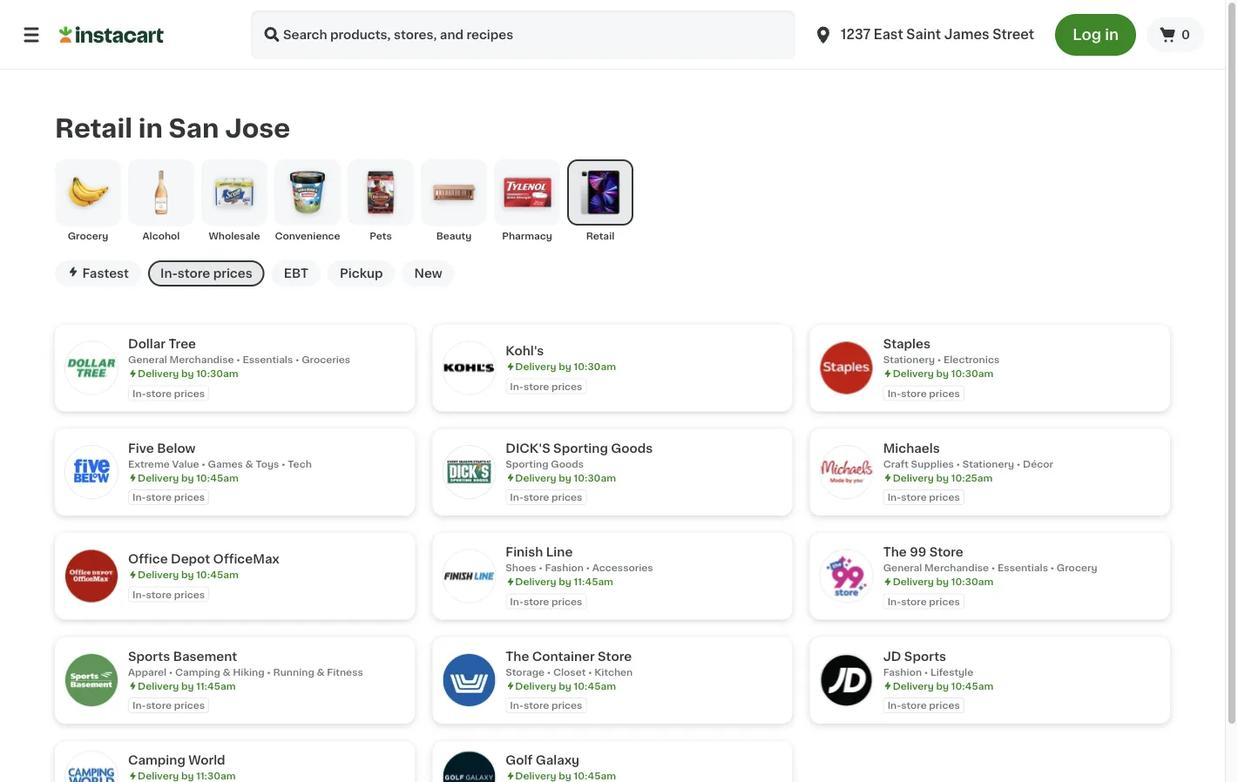 Task type: describe. For each thing, give the bounding box(es) containing it.
store for jd sports
[[901, 701, 927, 711]]

golf
[[506, 755, 533, 767]]

michaels
[[884, 442, 940, 454]]

delivery by 10:45am down galaxy
[[515, 772, 616, 782]]

office
[[128, 553, 168, 566]]

in-store prices for michaels
[[888, 493, 960, 502]]

delivery for the container store
[[515, 681, 557, 691]]

in-store prices for five below
[[132, 493, 205, 502]]

delivery by 10:30am for the 99 store
[[893, 577, 994, 587]]

sports inside jd sports fashion • lifestyle
[[905, 651, 947, 663]]

• inside jd sports fashion • lifestyle
[[925, 668, 929, 677]]

prices for sports basement
[[174, 701, 205, 711]]

apparel
[[128, 668, 167, 677]]

in- down kohl's
[[510, 382, 524, 391]]

& inside five below extreme value • games & toys • tech
[[245, 459, 253, 469]]

0 horizontal spatial &
[[223, 668, 231, 677]]

pets
[[370, 231, 392, 241]]

retail for retail
[[586, 231, 615, 241]]

fashion inside finish line shoes • fashion • accessories
[[545, 563, 584, 573]]

pickup button
[[328, 260, 395, 287]]

delivery for five below
[[138, 473, 179, 483]]

finish line shoes • fashion • accessories
[[506, 546, 653, 573]]

prices for the container store
[[552, 701, 583, 711]]

in for retail
[[138, 116, 163, 141]]

beauty
[[436, 231, 472, 241]]

finish line image
[[443, 551, 495, 603]]

depot
[[171, 553, 210, 566]]

jd sports fashion • lifestyle
[[884, 651, 974, 677]]

craft
[[884, 459, 909, 469]]

store down kohl's
[[524, 382, 549, 391]]

10:45am down office depot officemax
[[196, 570, 239, 580]]

by for jd sports
[[937, 681, 949, 691]]

the container store image
[[443, 655, 495, 707]]

sports basement apparel • camping & hiking • running & fitness
[[128, 651, 363, 677]]

camping inside sports basement apparel • camping & hiking • running & fitness
[[175, 668, 220, 677]]

1237 east saint james street
[[841, 28, 1035, 41]]

convenience button
[[275, 159, 341, 243]]

michaels craft supplies • stationery • décor
[[884, 442, 1054, 469]]

supplies
[[911, 459, 954, 469]]

fashion inside jd sports fashion • lifestyle
[[884, 668, 922, 677]]

merchandise inside the 99 store general merchandise • essentials • grocery
[[925, 563, 989, 573]]

in- inside 'button'
[[160, 267, 178, 280]]

ebt
[[284, 267, 309, 280]]

merchandise inside dollar tree general merchandise • essentials • groceries
[[169, 355, 234, 365]]

world
[[188, 755, 225, 767]]

prices up dick's sporting goods sporting goods
[[552, 382, 583, 391]]

log in button
[[1056, 14, 1137, 56]]

jd sports image
[[821, 655, 873, 707]]

in-store prices down kohl's
[[510, 382, 583, 391]]

delivery down golf galaxy
[[515, 772, 557, 782]]

in- for the 99 store
[[888, 597, 901, 607]]

1 vertical spatial camping
[[128, 755, 185, 767]]

store for the 99 store
[[901, 597, 927, 607]]

kohl's
[[506, 345, 544, 357]]

san
[[169, 116, 219, 141]]

in- for five below
[[132, 493, 146, 502]]

store for sports basement
[[146, 701, 172, 711]]

by for staples
[[937, 369, 949, 379]]

delivery by 10:30am for dick's sporting goods
[[515, 473, 616, 483]]

11:45am for sports basement
[[196, 681, 236, 691]]

store for michaels
[[901, 493, 927, 502]]

by for sports basement
[[181, 681, 194, 691]]

groceries
[[302, 355, 351, 365]]

in-store prices down office
[[132, 590, 205, 600]]

delivery for dollar tree
[[138, 369, 179, 379]]

hiking
[[233, 668, 265, 677]]

retail for retail in san jose
[[55, 116, 132, 141]]

1 vertical spatial goods
[[551, 459, 584, 469]]

sports basement image
[[65, 655, 118, 707]]

fitness
[[327, 668, 363, 677]]

the for the container store
[[506, 651, 529, 663]]

in- down office
[[132, 590, 146, 600]]

convenience
[[275, 231, 340, 241]]

by for the container store
[[559, 681, 572, 691]]

camping world
[[128, 755, 225, 767]]

in- for the container store
[[510, 701, 524, 711]]

dick's sporting goods sporting goods
[[506, 442, 653, 469]]

décor
[[1023, 459, 1054, 469]]

staples
[[884, 338, 931, 350]]

dick's sporting goods image
[[443, 446, 495, 499]]

in- for michaels
[[888, 493, 901, 502]]

• inside staples stationery • electronics
[[938, 355, 942, 365]]

1 1237 east saint james street button from the left
[[803, 10, 1045, 59]]

wholesale button
[[201, 159, 268, 243]]

retail in san jose
[[55, 116, 290, 141]]

11:45am for finish line
[[574, 577, 614, 587]]

east
[[874, 28, 904, 41]]

delivery down office
[[138, 570, 179, 580]]

by for dollar tree
[[181, 369, 194, 379]]

0 vertical spatial sporting
[[554, 442, 608, 454]]

line
[[546, 546, 573, 559]]

five below extreme value • games & toys • tech
[[128, 442, 312, 469]]

delivery for finish line
[[515, 577, 557, 587]]

games
[[208, 459, 243, 469]]

kitchen
[[595, 668, 633, 677]]

prices for five below
[[174, 493, 205, 502]]

lifestyle
[[931, 668, 974, 677]]

dollar tree general merchandise • essentials • groceries
[[128, 338, 351, 365]]

by for five below
[[181, 473, 194, 483]]

10:25am
[[952, 473, 993, 483]]

0 vertical spatial goods
[[611, 442, 653, 454]]

running
[[273, 668, 314, 677]]

2 1237 east saint james street button from the left
[[813, 10, 1035, 59]]

container
[[532, 651, 595, 663]]

10:30am for staples
[[952, 369, 994, 379]]

accessories
[[593, 563, 653, 573]]

store for finish line
[[524, 597, 549, 607]]

kohl's image
[[443, 342, 495, 395]]

shoes
[[506, 563, 537, 573]]

delivery by 10:45am for jd sports
[[893, 681, 994, 691]]

10:30am for dollar tree
[[196, 369, 238, 379]]

the for the 99 store
[[884, 546, 907, 559]]

by for finish line
[[559, 577, 572, 587]]

beauty button
[[421, 159, 487, 243]]

in-store prices for dick's sporting goods
[[510, 493, 583, 502]]

in-store prices for finish line
[[510, 597, 583, 607]]

in- for jd sports
[[888, 701, 901, 711]]

10:45am for five below
[[196, 473, 239, 483]]

extreme
[[128, 459, 170, 469]]

in- for dick's sporting goods
[[510, 493, 524, 502]]

retail in san jose main content
[[0, 70, 1226, 783]]

1237
[[841, 28, 871, 41]]

golf galaxy image
[[443, 752, 495, 783]]

michaels image
[[821, 446, 873, 499]]

log in
[[1073, 27, 1119, 42]]

toys
[[256, 459, 279, 469]]

99
[[910, 546, 927, 559]]

delivery for jd sports
[[893, 681, 934, 691]]

grocery inside grocery button
[[68, 231, 108, 241]]

office depot officemax
[[128, 553, 280, 566]]

in-store prices for dollar tree
[[132, 389, 205, 398]]

ebt button
[[272, 260, 321, 287]]

store inside 'button'
[[178, 267, 210, 280]]

pets button
[[348, 159, 414, 243]]

in-store prices inside 'button'
[[160, 267, 253, 280]]

delivery by 10:30am down kohl's
[[515, 362, 616, 372]]

11:30am
[[196, 772, 236, 782]]

galaxy
[[536, 755, 580, 767]]

in-store prices for sports basement
[[132, 701, 205, 711]]

wholesale
[[209, 231, 260, 241]]

five
[[128, 442, 154, 454]]

storage
[[506, 668, 545, 677]]



Task type: locate. For each thing, give the bounding box(es) containing it.
delivery down staples
[[893, 369, 934, 379]]

delivery by 10:45am for the container store
[[515, 681, 616, 691]]

•
[[236, 355, 240, 365], [295, 355, 299, 365], [938, 355, 942, 365], [202, 459, 206, 469], [282, 459, 286, 469], [957, 459, 961, 469], [1017, 459, 1021, 469], [539, 563, 543, 573], [586, 563, 590, 573], [992, 563, 996, 573], [1051, 563, 1055, 573], [169, 668, 173, 677], [267, 668, 271, 677], [547, 668, 551, 677], [588, 668, 592, 677], [925, 668, 929, 677]]

1 horizontal spatial essentials
[[998, 563, 1049, 573]]

prices down dick's sporting goods sporting goods
[[552, 493, 583, 502]]

closet
[[553, 668, 586, 677]]

delivery by 11:45am for basement
[[138, 681, 236, 691]]

1 sports from the left
[[128, 651, 170, 663]]

1 vertical spatial essentials
[[998, 563, 1049, 573]]

goods
[[611, 442, 653, 454], [551, 459, 584, 469]]

store up kitchen
[[598, 651, 632, 663]]

essentials inside the 99 store general merchandise • essentials • grocery
[[998, 563, 1049, 573]]

the 99 store general merchandise • essentials • grocery
[[884, 546, 1098, 573]]

fastest button
[[55, 260, 141, 287]]

general down dollar
[[128, 355, 167, 365]]

in
[[1105, 27, 1119, 42], [138, 116, 163, 141]]

delivery for the 99 store
[[893, 577, 934, 587]]

11:45am down 'basement'
[[196, 681, 236, 691]]

prices for jd sports
[[929, 701, 960, 711]]

delivery down camping world
[[138, 772, 179, 782]]

1 horizontal spatial merchandise
[[925, 563, 989, 573]]

in-store prices down delivery by 10:25am
[[888, 493, 960, 502]]

delivery by 10:45am down depot
[[138, 570, 239, 580]]

new button
[[402, 260, 455, 287]]

the container store storage • closet • kitchen
[[506, 651, 633, 677]]

delivery by 10:25am
[[893, 473, 993, 483]]

prices down wholesale
[[213, 267, 253, 280]]

store for the 99 store
[[930, 546, 964, 559]]

1 horizontal spatial sporting
[[554, 442, 608, 454]]

prices down 'basement'
[[174, 701, 205, 711]]

store down 99
[[901, 597, 927, 607]]

general down 99
[[884, 563, 923, 573]]

retail inside button
[[586, 231, 615, 241]]

fashion
[[545, 563, 584, 573], [884, 668, 922, 677]]

store down jd sports fashion • lifestyle
[[901, 701, 927, 711]]

delivery by 11:45am down 'basement'
[[138, 681, 236, 691]]

0 vertical spatial camping
[[175, 668, 220, 677]]

store down extreme
[[146, 493, 172, 502]]

2 horizontal spatial &
[[317, 668, 325, 677]]

in-store prices down storage on the left of the page
[[510, 701, 583, 711]]

prices down tree on the top of page
[[174, 389, 205, 398]]

1 horizontal spatial in
[[1105, 27, 1119, 42]]

pharmacy button
[[494, 159, 560, 243]]

essentials inside dollar tree general merchandise • essentials • groceries
[[243, 355, 293, 365]]

by for dick's sporting goods
[[559, 473, 572, 483]]

prices down the closet
[[552, 701, 583, 711]]

stationery down staples
[[884, 355, 935, 365]]

in- for sports basement
[[132, 701, 146, 711]]

10:45am down kitchen
[[574, 681, 616, 691]]

10:45am down games
[[196, 473, 239, 483]]

the
[[884, 546, 907, 559], [506, 651, 529, 663]]

instacart logo image
[[59, 24, 164, 45]]

sporting
[[554, 442, 608, 454], [506, 459, 549, 469]]

delivery by 11:45am
[[515, 577, 614, 587], [138, 681, 236, 691]]

0 horizontal spatial sports
[[128, 651, 170, 663]]

prices down delivery by 10:25am
[[929, 493, 960, 502]]

10:45am for the container store
[[574, 681, 616, 691]]

0 horizontal spatial goods
[[551, 459, 584, 469]]

delivery by 10:30am down 99
[[893, 577, 994, 587]]

delivery by 11:30am
[[138, 772, 236, 782]]

electronics
[[944, 355, 1000, 365]]

0 horizontal spatial the
[[506, 651, 529, 663]]

store right 99
[[930, 546, 964, 559]]

0 horizontal spatial sporting
[[506, 459, 549, 469]]

camping
[[175, 668, 220, 677], [128, 755, 185, 767]]

0 horizontal spatial store
[[598, 651, 632, 663]]

in-store prices down the shoes
[[510, 597, 583, 607]]

in- down the shoes
[[510, 597, 524, 607]]

0 vertical spatial store
[[930, 546, 964, 559]]

in-store prices down value
[[132, 493, 205, 502]]

general inside dollar tree general merchandise • essentials • groceries
[[128, 355, 167, 365]]

1 horizontal spatial delivery by 11:45am
[[515, 577, 614, 587]]

in-store prices down dick's
[[510, 493, 583, 502]]

merchandise down 99
[[925, 563, 989, 573]]

delivery for dick's sporting goods
[[515, 473, 557, 483]]

fashion down jd
[[884, 668, 922, 677]]

office depot officemax image
[[65, 551, 118, 603]]

in-store prices down tree on the top of page
[[132, 389, 205, 398]]

grocery
[[68, 231, 108, 241], [1057, 563, 1098, 573]]

pickup
[[340, 267, 383, 280]]

store for dollar tree
[[146, 389, 172, 398]]

by for michaels
[[937, 473, 949, 483]]

1 horizontal spatial retail
[[586, 231, 615, 241]]

delivery down storage on the left of the page
[[515, 681, 557, 691]]

jd
[[884, 651, 902, 663]]

general
[[128, 355, 167, 365], [884, 563, 923, 573]]

store for the container store
[[524, 701, 549, 711]]

0 vertical spatial delivery by 11:45am
[[515, 577, 614, 587]]

2 sports from the left
[[905, 651, 947, 663]]

0 horizontal spatial retail
[[55, 116, 132, 141]]

in- down alcohol
[[160, 267, 178, 280]]

store for staples
[[901, 389, 927, 398]]

1 horizontal spatial goods
[[611, 442, 653, 454]]

1 horizontal spatial 11:45am
[[574, 577, 614, 587]]

prices for finish line
[[552, 597, 583, 607]]

1 vertical spatial retail
[[586, 231, 615, 241]]

delivery down extreme
[[138, 473, 179, 483]]

sporting right dick's
[[554, 442, 608, 454]]

in- down jd
[[888, 701, 901, 711]]

five below image
[[65, 446, 118, 499]]

new
[[414, 267, 443, 280]]

value
[[172, 459, 199, 469]]

1 horizontal spatial general
[[884, 563, 923, 573]]

delivery down the shoes
[[515, 577, 557, 587]]

log
[[1073, 27, 1102, 42]]

& left hiking
[[223, 668, 231, 677]]

0 horizontal spatial 11:45am
[[196, 681, 236, 691]]

prices down finish line shoes • fashion • accessories
[[552, 597, 583, 607]]

1 horizontal spatial stationery
[[963, 459, 1015, 469]]

0 vertical spatial stationery
[[884, 355, 935, 365]]

store down the shoes
[[524, 597, 549, 607]]

delivery by 10:30am down dick's sporting goods sporting goods
[[515, 473, 616, 483]]

1 vertical spatial in
[[138, 116, 163, 141]]

retail button
[[567, 159, 634, 243]]

in- down dick's
[[510, 493, 524, 502]]

stationery inside staples stationery • electronics
[[884, 355, 935, 365]]

delivery by 10:30am down staples stationery • electronics
[[893, 369, 994, 379]]

delivery down jd sports fashion • lifestyle
[[893, 681, 934, 691]]

in- for dollar tree
[[132, 389, 146, 398]]

retail
[[55, 116, 132, 141], [586, 231, 615, 241]]

0 horizontal spatial grocery
[[68, 231, 108, 241]]

in-store prices for the 99 store
[[888, 597, 960, 607]]

camping up delivery by 11:30am
[[128, 755, 185, 767]]

james
[[945, 28, 990, 41]]

0 horizontal spatial essentials
[[243, 355, 293, 365]]

1 vertical spatial general
[[884, 563, 923, 573]]

in-store prices button
[[148, 260, 265, 287]]

in-store prices down staples stationery • electronics
[[888, 389, 960, 398]]

grocery inside the 99 store general merchandise • essentials • grocery
[[1057, 563, 1098, 573]]

prices for the 99 store
[[929, 597, 960, 607]]

in-store prices down wholesale
[[160, 267, 253, 280]]

0 vertical spatial merchandise
[[169, 355, 234, 365]]

prices
[[213, 267, 253, 280], [552, 382, 583, 391], [174, 389, 205, 398], [929, 389, 960, 398], [174, 493, 205, 502], [552, 493, 583, 502], [929, 493, 960, 502], [174, 590, 205, 600], [552, 597, 583, 607], [929, 597, 960, 607], [174, 701, 205, 711], [552, 701, 583, 711], [929, 701, 960, 711]]

in inside the retail in san jose 'main content'
[[138, 116, 163, 141]]

store down the apparel
[[146, 701, 172, 711]]

0 horizontal spatial stationery
[[884, 355, 935, 365]]

& left the toys
[[245, 459, 253, 469]]

10:45am down lifestyle
[[952, 681, 994, 691]]

1 vertical spatial store
[[598, 651, 632, 663]]

tree
[[169, 338, 196, 350]]

jose
[[225, 116, 290, 141]]

staples stationery • electronics
[[884, 338, 1000, 365]]

0 vertical spatial 11:45am
[[574, 577, 614, 587]]

1 vertical spatial fashion
[[884, 668, 922, 677]]

delivery by 10:30am down tree on the top of page
[[138, 369, 238, 379]]

finish
[[506, 546, 543, 559]]

basement
[[173, 651, 237, 663]]

alcohol
[[143, 231, 180, 241]]

11:45am down finish line shoes • fashion • accessories
[[574, 577, 614, 587]]

store inside the 99 store general merchandise • essentials • grocery
[[930, 546, 964, 559]]

prices for staples
[[929, 389, 960, 398]]

fastest
[[82, 267, 129, 280]]

prices down depot
[[174, 590, 205, 600]]

1 horizontal spatial the
[[884, 546, 907, 559]]

0 button
[[1147, 17, 1205, 52]]

sports
[[128, 651, 170, 663], [905, 651, 947, 663]]

0 vertical spatial grocery
[[68, 231, 108, 241]]

tech
[[288, 459, 312, 469]]

golf galaxy
[[506, 755, 580, 767]]

sports up lifestyle
[[905, 651, 947, 663]]

dollar
[[128, 338, 166, 350]]

10:30am for the 99 store
[[952, 577, 994, 587]]

1 horizontal spatial sports
[[905, 651, 947, 663]]

camping world image
[[65, 752, 118, 783]]

delivery down 99
[[893, 577, 934, 587]]

delivery for michaels
[[893, 473, 934, 483]]

11:45am
[[574, 577, 614, 587], [196, 681, 236, 691]]

merchandise
[[169, 355, 234, 365], [925, 563, 989, 573]]

1 horizontal spatial grocery
[[1057, 563, 1098, 573]]

0 horizontal spatial merchandise
[[169, 355, 234, 365]]

in-store prices down 99
[[888, 597, 960, 607]]

1 vertical spatial grocery
[[1057, 563, 1098, 573]]

0 vertical spatial in
[[1105, 27, 1119, 42]]

alcohol button
[[128, 159, 194, 243]]

staples image
[[821, 342, 873, 395]]

delivery down craft
[[893, 473, 934, 483]]

delivery by 10:30am for dollar tree
[[138, 369, 238, 379]]

0 vertical spatial the
[[884, 546, 907, 559]]

0 horizontal spatial delivery by 11:45am
[[138, 681, 236, 691]]

sporting down dick's
[[506, 459, 549, 469]]

saint
[[907, 28, 941, 41]]

general inside the 99 store general merchandise • essentials • grocery
[[884, 563, 923, 573]]

0 vertical spatial essentials
[[243, 355, 293, 365]]

store for dick's sporting goods
[[524, 493, 549, 502]]

merchandise down tree on the top of page
[[169, 355, 234, 365]]

in- down the apparel
[[132, 701, 146, 711]]

delivery by 10:45am
[[138, 473, 239, 483], [138, 570, 239, 580], [515, 681, 616, 691], [893, 681, 994, 691], [515, 772, 616, 782]]

delivery by 11:45am down finish line shoes • fashion • accessories
[[515, 577, 614, 587]]

delivery down dick's
[[515, 473, 557, 483]]

delivery by 10:45am for five below
[[138, 473, 239, 483]]

1 vertical spatial 11:45am
[[196, 681, 236, 691]]

prices for dick's sporting goods
[[552, 493, 583, 502]]

delivery by 11:45am for line
[[515, 577, 614, 587]]

0 horizontal spatial in
[[138, 116, 163, 141]]

store for five below
[[146, 493, 172, 502]]

store down dick's
[[524, 493, 549, 502]]

store down delivery by 10:25am
[[901, 493, 927, 502]]

0 vertical spatial general
[[128, 355, 167, 365]]

dollar tree image
[[65, 342, 118, 395]]

prices down lifestyle
[[929, 701, 960, 711]]

None search field
[[251, 10, 796, 59]]

fashion down line
[[545, 563, 584, 573]]

1 vertical spatial the
[[506, 651, 529, 663]]

prices down the 99 store general merchandise • essentials • grocery
[[929, 597, 960, 607]]

sports up the apparel
[[128, 651, 170, 663]]

0 vertical spatial retail
[[55, 116, 132, 141]]

retail right pharmacy
[[586, 231, 615, 241]]

in- right the 99 store 'image'
[[888, 597, 901, 607]]

the 99 store image
[[821, 551, 873, 603]]

1 vertical spatial merchandise
[[925, 563, 989, 573]]

in-store prices
[[160, 267, 253, 280], [510, 382, 583, 391], [132, 389, 205, 398], [888, 389, 960, 398], [132, 493, 205, 502], [510, 493, 583, 502], [888, 493, 960, 502], [132, 590, 205, 600], [510, 597, 583, 607], [888, 597, 960, 607], [132, 701, 205, 711], [510, 701, 583, 711], [888, 701, 960, 711]]

by
[[559, 362, 572, 372], [181, 369, 194, 379], [937, 369, 949, 379], [181, 473, 194, 483], [559, 473, 572, 483], [937, 473, 949, 483], [181, 570, 194, 580], [559, 577, 572, 587], [937, 577, 949, 587], [181, 681, 194, 691], [559, 681, 572, 691], [937, 681, 949, 691], [181, 772, 194, 782], [559, 772, 572, 782]]

& left fitness
[[317, 668, 325, 677]]

store down office
[[146, 590, 172, 600]]

in inside log in button
[[1105, 27, 1119, 42]]

0 horizontal spatial general
[[128, 355, 167, 365]]

in- down craft
[[888, 493, 901, 502]]

delivery by 10:45am down lifestyle
[[893, 681, 994, 691]]

pharmacy
[[502, 231, 552, 241]]

stationery up 10:25am
[[963, 459, 1015, 469]]

retail up grocery button
[[55, 116, 132, 141]]

delivery by 10:30am for staples
[[893, 369, 994, 379]]

delivery for staples
[[893, 369, 934, 379]]

in left san
[[138, 116, 163, 141]]

store down alcohol
[[178, 267, 210, 280]]

in- for staples
[[888, 389, 901, 398]]

delivery by 10:30am
[[515, 362, 616, 372], [138, 369, 238, 379], [893, 369, 994, 379], [515, 473, 616, 483], [893, 577, 994, 587]]

1 horizontal spatial &
[[245, 459, 253, 469]]

prices inside 'button'
[[213, 267, 253, 280]]

the inside the 99 store general merchandise • essentials • grocery
[[884, 546, 907, 559]]

in-store prices for the container store
[[510, 701, 583, 711]]

in- down storage on the left of the page
[[510, 701, 524, 711]]

prices down value
[[174, 493, 205, 502]]

in for log
[[1105, 27, 1119, 42]]

in-store prices down the apparel
[[132, 701, 205, 711]]

1 vertical spatial stationery
[[963, 459, 1015, 469]]

sports inside sports basement apparel • camping & hiking • running & fitness
[[128, 651, 170, 663]]

1 horizontal spatial store
[[930, 546, 964, 559]]

delivery down kohl's
[[515, 362, 557, 372]]

grocery button
[[55, 159, 121, 243]]

10:45am down galaxy
[[574, 772, 616, 782]]

prices for michaels
[[929, 493, 960, 502]]

delivery for sports basement
[[138, 681, 179, 691]]

store for the container store
[[598, 651, 632, 663]]

in-store prices for jd sports
[[888, 701, 960, 711]]

below
[[157, 442, 196, 454]]

dick's
[[506, 442, 551, 454]]

0
[[1182, 29, 1191, 41]]

in-store prices down jd sports fashion • lifestyle
[[888, 701, 960, 711]]

in- for finish line
[[510, 597, 524, 607]]

10:45am
[[196, 473, 239, 483], [196, 570, 239, 580], [574, 681, 616, 691], [952, 681, 994, 691], [574, 772, 616, 782]]

in- down extreme
[[132, 493, 146, 502]]

stationery inside michaels craft supplies • stationery • décor
[[963, 459, 1015, 469]]

store inside the container store storage • closet • kitchen
[[598, 651, 632, 663]]

Search field
[[251, 10, 796, 59]]

in-
[[160, 267, 178, 280], [510, 382, 524, 391], [132, 389, 146, 398], [888, 389, 901, 398], [132, 493, 146, 502], [510, 493, 524, 502], [888, 493, 901, 502], [132, 590, 146, 600], [510, 597, 524, 607], [888, 597, 901, 607], [132, 701, 146, 711], [510, 701, 524, 711], [888, 701, 901, 711]]

1 vertical spatial delivery by 11:45am
[[138, 681, 236, 691]]

in-store prices for staples
[[888, 389, 960, 398]]

the left 99
[[884, 546, 907, 559]]

0 vertical spatial fashion
[[545, 563, 584, 573]]

officemax
[[213, 553, 280, 566]]

the inside the container store storage • closet • kitchen
[[506, 651, 529, 663]]

1 vertical spatial sporting
[[506, 459, 549, 469]]

delivery
[[515, 362, 557, 372], [138, 369, 179, 379], [893, 369, 934, 379], [138, 473, 179, 483], [515, 473, 557, 483], [893, 473, 934, 483], [138, 570, 179, 580], [515, 577, 557, 587], [893, 577, 934, 587], [138, 681, 179, 691], [515, 681, 557, 691], [893, 681, 934, 691], [138, 772, 179, 782], [515, 772, 557, 782]]

street
[[993, 28, 1035, 41]]

10:45am for jd sports
[[952, 681, 994, 691]]

prices for dollar tree
[[174, 389, 205, 398]]

stationery
[[884, 355, 935, 365], [963, 459, 1015, 469]]

10:30am for dick's sporting goods
[[574, 473, 616, 483]]

0 horizontal spatial fashion
[[545, 563, 584, 573]]

1 horizontal spatial fashion
[[884, 668, 922, 677]]

store down dollar
[[146, 389, 172, 398]]

in- down staples
[[888, 389, 901, 398]]

delivery by 10:45am down value
[[138, 473, 239, 483]]

delivery down dollar
[[138, 369, 179, 379]]

by for the 99 store
[[937, 577, 949, 587]]



Task type: vqa. For each thing, say whether or not it's contained in the screenshot.
the Persimmons
no



